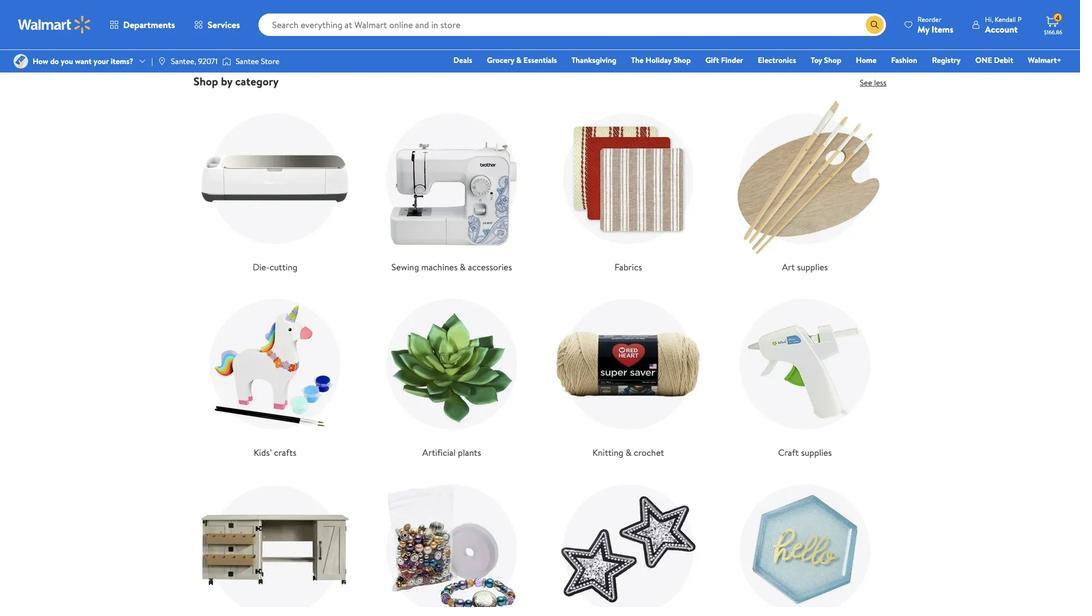 Task type: locate. For each thing, give the bounding box(es) containing it.
supplies right craft
[[801, 447, 832, 459]]

grocery
[[487, 55, 514, 66]]

artificial
[[422, 447, 456, 459]]

essentials
[[524, 55, 557, 66]]

1 horizontal spatial  image
[[157, 57, 166, 66]]

shop down 92071
[[194, 73, 218, 89]]

supplies right art at the right top of the page
[[797, 261, 828, 273]]

reorder my items
[[918, 14, 954, 35]]

&
[[516, 55, 522, 66], [460, 261, 466, 273], [626, 447, 632, 459]]

 image left the how
[[14, 54, 28, 69]]

the holiday shop link
[[626, 54, 696, 66]]

now
[[542, 30, 563, 44]]

your
[[94, 56, 109, 67]]

santee, 92071
[[171, 56, 218, 67]]

 image right the |
[[157, 57, 166, 66]]

category
[[235, 73, 279, 89]]

toy shop link
[[806, 54, 847, 66]]

p
[[1018, 14, 1022, 24]]

0 horizontal spatial  image
[[14, 54, 28, 69]]

how
[[33, 56, 48, 67]]

on
[[536, 7, 547, 21]]

artificial plants
[[422, 447, 481, 459]]

shop right toy on the top
[[824, 55, 842, 66]]

artificial plants link
[[370, 283, 533, 460]]

& inside "link"
[[626, 447, 632, 459]]

debit
[[994, 55, 1014, 66]]

toy shop
[[811, 55, 842, 66]]

& right machines
[[460, 261, 466, 273]]

 image right 92071
[[222, 56, 231, 67]]

registry
[[932, 55, 961, 66]]

the
[[631, 55, 644, 66]]

list
[[187, 88, 894, 608]]

one debit link
[[970, 54, 1019, 66]]

1 horizontal spatial &
[[516, 55, 522, 66]]

see
[[860, 77, 872, 88]]

want
[[75, 56, 92, 67]]

 image
[[14, 54, 28, 69], [222, 56, 231, 67], [157, 57, 166, 66]]

1 vertical spatial supplies
[[801, 447, 832, 459]]

the holiday shop
[[631, 55, 691, 66]]

0 horizontal spatial &
[[460, 261, 466, 273]]

2 vertical spatial &
[[626, 447, 632, 459]]

kids' crafts
[[254, 447, 297, 459]]

Search search field
[[259, 14, 886, 36]]

toy
[[811, 55, 822, 66]]

walmart+
[[1028, 55, 1062, 66]]

santee,
[[171, 56, 196, 67]]

2 horizontal spatial  image
[[222, 56, 231, 67]]

less
[[874, 77, 887, 88]]

holiday
[[646, 55, 672, 66]]

grocery & essentials
[[487, 55, 557, 66]]

Walmart Site-Wide search field
[[259, 14, 886, 36]]

santee store
[[236, 56, 280, 67]]

0 vertical spatial &
[[516, 55, 522, 66]]

 image for how do you want your items?
[[14, 54, 28, 69]]

low
[[487, 7, 505, 21]]

& left crochet
[[626, 447, 632, 459]]

knitting & crochet link
[[547, 283, 710, 460]]

see less button
[[860, 77, 887, 88]]

reorder
[[918, 14, 942, 24]]

92071
[[198, 56, 218, 67]]

supplies inside 'link'
[[801, 447, 832, 459]]

shop
[[518, 30, 540, 44], [674, 55, 691, 66], [824, 55, 842, 66], [194, 73, 218, 89]]

4
[[1056, 13, 1060, 22]]

sewing machines & accessories
[[392, 261, 512, 273]]

shop by category
[[194, 73, 279, 89]]

santee
[[236, 56, 259, 67]]

0 vertical spatial supplies
[[797, 261, 828, 273]]

machines
[[421, 261, 458, 273]]

knitting & crochet
[[593, 447, 664, 459]]

2 horizontal spatial &
[[626, 447, 632, 459]]

art supplies
[[782, 261, 828, 273]]

craft
[[778, 447, 799, 459]]

& right grocery on the left
[[516, 55, 522, 66]]

my
[[918, 23, 930, 35]]

kids'
[[254, 447, 272, 459]]

supplies
[[797, 261, 828, 273], [801, 447, 832, 459]]

& for grocery
[[516, 55, 522, 66]]

do
[[50, 56, 59, 67]]

kendall
[[995, 14, 1016, 24]]

one
[[976, 55, 992, 66]]

electronics
[[758, 55, 796, 66]]

crochet
[[634, 447, 664, 459]]



Task type: vqa. For each thing, say whether or not it's contained in the screenshot.
Reorder
yes



Task type: describe. For each thing, give the bounding box(es) containing it.
you
[[61, 56, 73, 67]]

thanksgiving link
[[567, 54, 622, 66]]

electronics link
[[753, 54, 801, 66]]

fashion link
[[886, 54, 923, 66]]

search icon image
[[871, 20, 880, 29]]

shop left now
[[518, 30, 540, 44]]

departments
[[123, 19, 175, 31]]

list containing die-cutting
[[187, 88, 894, 608]]

home
[[856, 55, 877, 66]]

items
[[932, 23, 954, 35]]

gift finder link
[[700, 54, 749, 66]]

departments button
[[100, 11, 185, 38]]

by
[[221, 73, 233, 89]]

walmart image
[[18, 16, 91, 34]]

craft supplies link
[[724, 283, 887, 460]]

store
[[261, 56, 280, 67]]

art
[[782, 261, 795, 273]]

deals
[[454, 55, 472, 66]]

craft supplies
[[778, 447, 832, 459]]

 image for santee store
[[222, 56, 231, 67]]

fabrics link
[[547, 97, 710, 274]]

plants
[[458, 447, 481, 459]]

& for knitting
[[626, 447, 632, 459]]

huge home savings. image
[[203, 0, 878, 60]]

registry link
[[927, 54, 966, 66]]

gift finder
[[706, 55, 743, 66]]

sewing
[[392, 261, 419, 273]]

home link
[[851, 54, 882, 66]]

deals link
[[449, 54, 477, 66]]

see less
[[860, 77, 887, 88]]

 image for santee, 92071
[[157, 57, 166, 66]]

top
[[549, 7, 565, 21]]

|
[[151, 56, 153, 67]]

cutting
[[270, 261, 298, 273]]

items.
[[567, 7, 593, 21]]

supplies for art supplies
[[797, 261, 828, 273]]

shop now
[[518, 30, 563, 44]]

walmart+ link
[[1023, 54, 1067, 66]]

kids' crafts link
[[194, 283, 357, 460]]

thanksgiving
[[572, 55, 617, 66]]

one debit
[[976, 55, 1014, 66]]

art supplies link
[[724, 97, 887, 274]]

account
[[985, 23, 1018, 35]]

die-
[[253, 261, 270, 273]]

hi,
[[985, 14, 993, 24]]

die-cutting
[[253, 261, 298, 273]]

gift
[[706, 55, 719, 66]]

grocery & essentials link
[[482, 54, 562, 66]]

prices
[[507, 7, 534, 21]]

services button
[[185, 11, 250, 38]]

supplies for craft supplies
[[801, 447, 832, 459]]

how do you want your items?
[[33, 56, 133, 67]]

fashion
[[891, 55, 918, 66]]

shop right holiday
[[674, 55, 691, 66]]

1 vertical spatial &
[[460, 261, 466, 273]]

services
[[208, 19, 240, 31]]

items?
[[111, 56, 133, 67]]

die-cutting link
[[194, 97, 357, 274]]

hi, kendall p account
[[985, 14, 1022, 35]]

finder
[[721, 55, 743, 66]]

crafts
[[274, 447, 297, 459]]

$166.86
[[1044, 28, 1063, 36]]

knitting
[[593, 447, 624, 459]]

fabrics
[[615, 261, 642, 273]]

shop now link
[[518, 30, 563, 44]]

accessories
[[468, 261, 512, 273]]

low prices on top items.
[[487, 7, 593, 21]]

sewing machines & accessories link
[[370, 97, 533, 274]]



